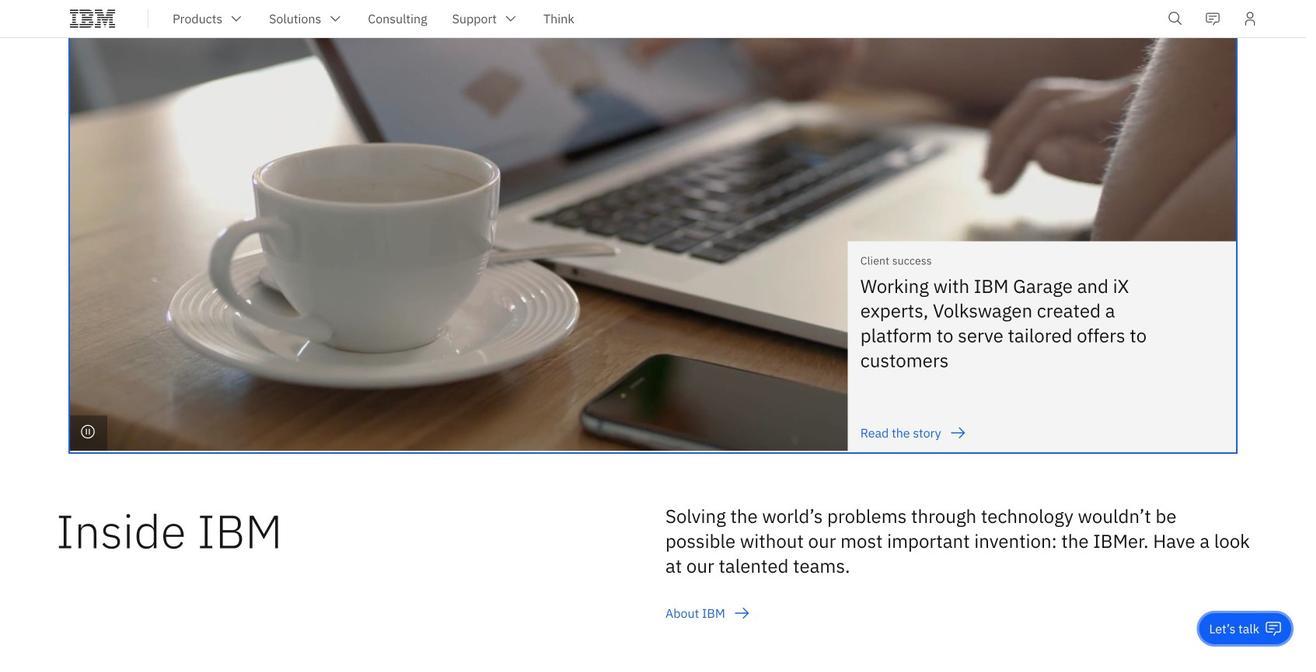 Task type: locate. For each thing, give the bounding box(es) containing it.
let's talk element
[[1210, 621, 1260, 638]]



Task type: vqa. For each thing, say whether or not it's contained in the screenshot.
the Let's talk 'element'
yes



